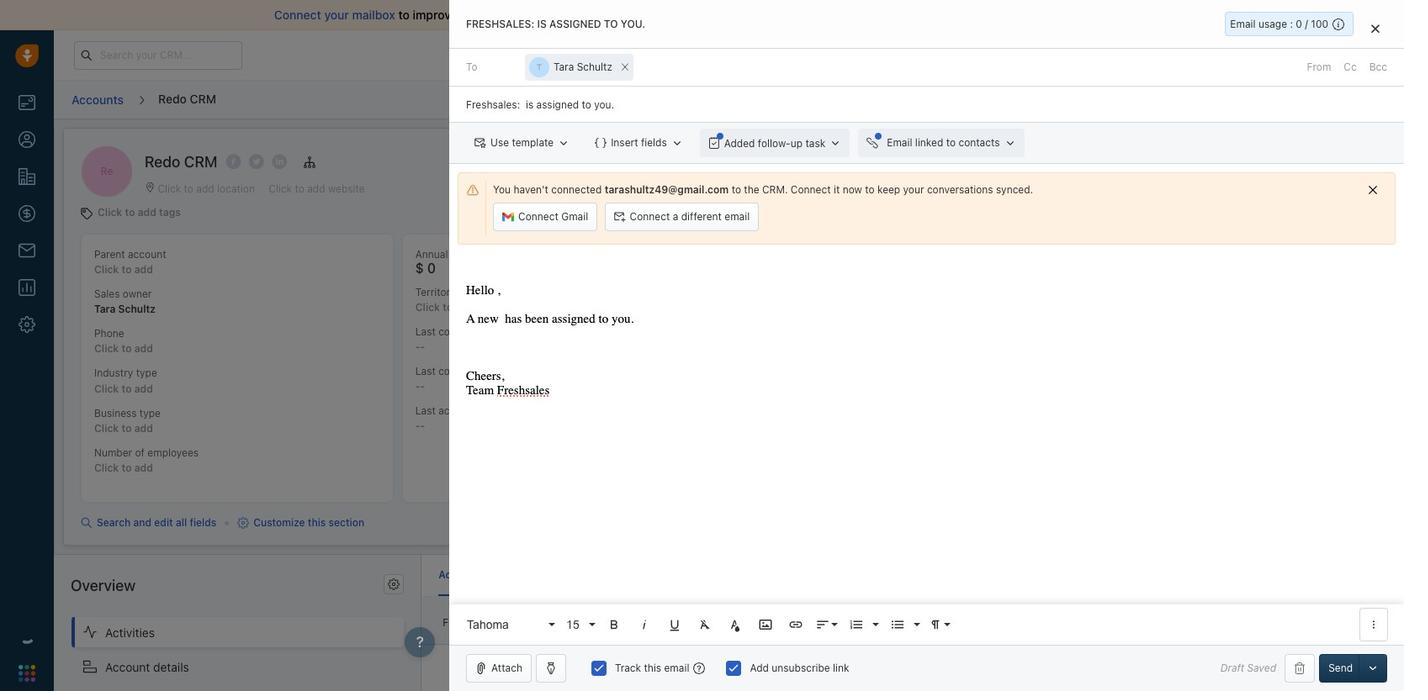 Task type: locate. For each thing, give the bounding box(es) containing it.
last inside last contacted mode --
[[415, 365, 436, 378]]

fields right all
[[190, 517, 216, 529]]

of right sync
[[665, 8, 677, 22]]

all
[[492, 617, 504, 630], [582, 617, 594, 630]]

edit
[[154, 517, 173, 529]]

your
[[324, 8, 349, 22], [903, 184, 924, 196]]

synced.
[[996, 184, 1033, 196]]

0 vertical spatial last
[[415, 325, 436, 338]]

0 horizontal spatial this
[[308, 517, 326, 529]]

tara down sales
[[94, 303, 116, 316]]

accounts
[[72, 92, 124, 107]]

time up mode
[[489, 325, 510, 338]]

15
[[566, 618, 579, 631]]

to right the 'linked'
[[946, 136, 956, 149]]

fields
[[641, 136, 667, 149], [190, 517, 216, 529]]

1 horizontal spatial time
[[597, 617, 618, 630]]

all right the 15
[[582, 617, 594, 630]]

contacted inside last contacted time --
[[438, 325, 487, 338]]

3 last from the top
[[415, 405, 436, 417]]

search and edit all fields link
[[81, 516, 216, 531]]

last inside last contacted time --
[[415, 325, 436, 338]]

email for email linked to contacts
[[887, 136, 912, 149]]

overview
[[71, 577, 136, 595]]

fields inside 'link'
[[190, 517, 216, 529]]

0 vertical spatial email
[[680, 8, 709, 22]]

click
[[98, 206, 122, 219], [94, 263, 119, 276], [415, 301, 440, 314], [94, 343, 119, 355], [94, 382, 119, 395], [94, 422, 119, 435], [94, 462, 119, 474]]

1 vertical spatial email
[[887, 136, 912, 149]]

click inside phone click to add
[[94, 343, 119, 355]]

add up business type click to add
[[134, 382, 153, 395]]

0 vertical spatial and
[[535, 8, 555, 22]]

show
[[788, 616, 814, 629]]

all
[[176, 517, 187, 529]]

schultz down owner
[[118, 303, 156, 316]]

click inside industry type click to add
[[94, 382, 119, 395]]

deal
[[805, 249, 825, 262], [817, 616, 837, 629]]

connect left a
[[630, 210, 670, 223]]

add
[[750, 662, 769, 675]]

of right number
[[135, 447, 145, 459]]

0 vertical spatial time
[[489, 325, 510, 338]]

2 vertical spatial last
[[415, 405, 436, 417]]

contacts inside button
[[700, 617, 742, 630]]

1 vertical spatial fields
[[190, 517, 216, 529]]

0 horizontal spatial all
[[492, 617, 504, 630]]

click down business
[[94, 422, 119, 435]]

1 horizontal spatial schultz
[[577, 61, 612, 73]]

1 horizontal spatial by
[[790, 249, 802, 262]]

1 contacted from the top
[[438, 325, 487, 338]]

email inside button
[[887, 136, 912, 149]]

application containing tahoma
[[449, 253, 1404, 645]]

0 vertical spatial this
[[308, 517, 326, 529]]

and inside 'link'
[[133, 517, 152, 529]]

tahoma
[[467, 618, 509, 631]]

tara inside tara schultz ×
[[554, 61, 574, 73]]

this inside × dialog
[[644, 662, 661, 675]]

connect inside button
[[518, 210, 559, 223]]

last
[[415, 325, 436, 338], [415, 365, 436, 378], [415, 405, 436, 417]]

activity
[[439, 569, 476, 581]]

1 vertical spatial 0
[[427, 261, 436, 276]]

click down territory
[[415, 301, 440, 314]]

territory
[[415, 286, 456, 298]]

last inside the last activity type --
[[415, 405, 436, 417]]

0 vertical spatial fields
[[641, 136, 667, 149]]

contacted down last contacted time --
[[438, 365, 487, 378]]

ends
[[987, 49, 1008, 60]]

to inside phone click to add
[[122, 343, 132, 355]]

tara inside sales owner tara schultz
[[94, 303, 116, 316]]

0 vertical spatial contacted
[[438, 325, 487, 338]]

last left activity
[[415, 405, 436, 417]]

2 contacted from the top
[[438, 365, 487, 378]]

last down last contacted time --
[[415, 365, 436, 378]]

1 horizontal spatial all
[[582, 617, 594, 630]]

task
[[806, 137, 826, 149]]

tara schultz ×
[[554, 57, 630, 75]]

contacts right the 'linked'
[[959, 136, 1000, 149]]

contacts right no at the left bottom
[[700, 617, 742, 630]]

by for filter
[[470, 617, 481, 630]]

1 all from the left
[[492, 617, 504, 630]]

more misc image
[[1366, 618, 1381, 633]]

1 horizontal spatial 0
[[1296, 18, 1302, 30]]

Search your CRM... text field
[[74, 41, 242, 69]]

email down underline (⌘u) image
[[664, 662, 689, 675]]

click down industry
[[94, 382, 119, 395]]

1 vertical spatial last
[[415, 365, 436, 378]]

fields inside button
[[641, 136, 667, 149]]

and left enable
[[535, 8, 555, 22]]

schultz left × link
[[577, 61, 612, 73]]

add up last contacted time --
[[456, 301, 474, 314]]

email left usage on the top
[[1230, 18, 1256, 30]]

0 vertical spatial deal
[[805, 249, 825, 262]]

0 horizontal spatial schultz
[[118, 303, 156, 316]]

1 vertical spatial of
[[135, 447, 145, 459]]

connect gmail button
[[493, 203, 598, 231]]

0 horizontal spatial tara
[[94, 303, 116, 316]]

2 vertical spatial email
[[664, 662, 689, 675]]

insert link (⌘k) image
[[788, 618, 804, 633]]

1 vertical spatial time
[[597, 617, 618, 630]]

1 vertical spatial redo
[[145, 153, 180, 171]]

0 horizontal spatial activities
[[507, 617, 550, 630]]

contacted for time
[[438, 325, 487, 338]]

connect
[[274, 8, 321, 22], [791, 184, 831, 196], [518, 210, 559, 223], [630, 210, 670, 223]]

15 button
[[560, 608, 597, 642]]

0 vertical spatial email
[[1230, 18, 1256, 30]]

type inside industry type click to add
[[136, 367, 157, 380]]

100
[[1311, 18, 1328, 30]]

use template button
[[466, 129, 578, 157]]

-
[[415, 341, 420, 353], [420, 341, 425, 353], [415, 380, 420, 393], [420, 380, 425, 393], [415, 420, 420, 433], [420, 420, 425, 433]]

to down industry
[[122, 382, 132, 395]]

deliverability
[[460, 8, 532, 22]]

connect left it
[[791, 184, 831, 196]]

click down number
[[94, 462, 119, 474]]

0 vertical spatial of
[[665, 8, 677, 22]]

0 right $
[[427, 261, 436, 276]]

cc
[[1344, 61, 1357, 73]]

0 horizontal spatial and
[[133, 517, 152, 529]]

contacted for mode
[[438, 365, 487, 378]]

0 vertical spatial your
[[324, 8, 349, 22]]

paragraph format image
[[928, 618, 943, 633]]

type inside business type click to add
[[140, 407, 161, 419]]

0 inside annual revenue $ 0
[[427, 261, 436, 276]]

by right filter
[[470, 617, 481, 630]]

1 horizontal spatial tara
[[554, 61, 574, 73]]

redo crm down search your crm... text field
[[158, 92, 216, 106]]

crm down search your crm... text field
[[190, 92, 216, 106]]

by right deals
[[790, 249, 802, 262]]

to inside parent account click to add
[[122, 263, 132, 276]]

to
[[398, 8, 410, 22], [604, 18, 618, 30], [946, 136, 956, 149], [732, 184, 741, 196], [865, 184, 875, 196], [125, 206, 135, 219], [122, 263, 132, 276], [443, 301, 453, 314], [122, 343, 132, 355], [122, 382, 132, 395], [122, 422, 132, 435], [122, 462, 132, 474]]

add down business
[[134, 422, 153, 435]]

linked
[[915, 136, 943, 149]]

type right business
[[140, 407, 161, 419]]

align image
[[815, 618, 830, 633]]

business type click to add
[[94, 407, 161, 435]]

you
[[493, 184, 511, 196]]

1 vertical spatial your
[[903, 184, 924, 196]]

connect inside button
[[630, 210, 670, 223]]

mng settings image
[[388, 579, 400, 590]]

your right keep
[[903, 184, 924, 196]]

use template
[[491, 136, 554, 149]]

added
[[724, 137, 755, 149]]

all activities
[[492, 617, 550, 630]]

email down the
[[725, 210, 750, 223]]

activities
[[105, 626, 155, 640]]

time inside button
[[597, 617, 618, 630]]

assigned
[[549, 18, 601, 30]]

this right track
[[644, 662, 661, 675]]

days
[[1034, 49, 1054, 60]]

industry
[[94, 367, 133, 380]]

and left edit
[[133, 517, 152, 529]]

2 all from the left
[[582, 617, 594, 630]]

redo up tags
[[145, 153, 180, 171]]

unsubscribe
[[772, 662, 830, 675]]

saved
[[1247, 662, 1276, 675]]

deals
[[761, 249, 788, 262]]

to down number
[[122, 462, 132, 474]]

contacted down territory click to add
[[438, 325, 487, 338]]

draft
[[1221, 662, 1245, 675]]

annual
[[415, 248, 448, 261]]

add up industry type click to add
[[134, 343, 153, 355]]

to down business
[[122, 422, 132, 435]]

no contacts
[[684, 617, 742, 630]]

add down account
[[134, 263, 153, 276]]

1 vertical spatial email
[[725, 210, 750, 223]]

add inside number of employees click to add
[[134, 462, 153, 474]]

to
[[466, 61, 478, 73]]

0 vertical spatial 0
[[1296, 18, 1302, 30]]

of inside number of employees click to add
[[135, 447, 145, 459]]

Write a subject line text field
[[449, 87, 1404, 122]]

to left the
[[732, 184, 741, 196]]

1 vertical spatial contacted
[[438, 365, 487, 378]]

click down phone
[[94, 343, 119, 355]]

1 vertical spatial schultz
[[118, 303, 156, 316]]

linkedin circled image
[[272, 153, 287, 171]]

email linked to contacts
[[887, 136, 1000, 149]]

0 horizontal spatial 0
[[427, 261, 436, 276]]

to down phone
[[122, 343, 132, 355]]

redo down search your crm... text field
[[158, 92, 187, 106]]

application
[[449, 253, 1404, 645]]

deal left the stage
[[805, 249, 825, 262]]

contacts inside button
[[959, 136, 1000, 149]]

a
[[673, 210, 678, 223]]

send
[[1329, 662, 1353, 675]]

click inside business type click to add
[[94, 422, 119, 435]]

contacted inside last contacted mode --
[[438, 365, 487, 378]]

last down territory click to add
[[415, 325, 436, 338]]

0 horizontal spatial of
[[135, 447, 145, 459]]

time left 'periods'
[[597, 617, 618, 630]]

0 inside × dialog
[[1296, 18, 1302, 30]]

to right now
[[865, 184, 875, 196]]

attach
[[491, 662, 522, 675]]

redo crm up tags
[[145, 153, 217, 171]]

email right sync
[[680, 8, 709, 22]]

1 last from the top
[[415, 325, 436, 338]]

connect gmail
[[518, 210, 588, 223]]

add unsubscribe link
[[750, 662, 849, 675]]

is
[[537, 18, 547, 30]]

1 horizontal spatial email
[[1230, 18, 1256, 30]]

deal right show in the bottom of the page
[[817, 616, 837, 629]]

add inside business type click to add
[[134, 422, 153, 435]]

to inside industry type click to add
[[122, 382, 132, 395]]

your left mailbox
[[324, 8, 349, 22]]

insert image (⌘p) image
[[758, 618, 773, 633]]

added follow-up task
[[724, 137, 826, 149]]

add
[[138, 206, 156, 219], [134, 263, 153, 276], [456, 301, 474, 314], [134, 343, 153, 355], [134, 382, 153, 395], [134, 422, 153, 435], [134, 462, 153, 474]]

0 vertical spatial contacts
[[959, 136, 1000, 149]]

1 vertical spatial this
[[644, 662, 661, 675]]

1 vertical spatial contacts
[[700, 617, 742, 630]]

connect left mailbox
[[274, 8, 321, 22]]

0 horizontal spatial time
[[489, 325, 510, 338]]

contacts
[[959, 136, 1000, 149], [700, 617, 742, 630]]

1 vertical spatial crm
[[184, 153, 217, 171]]

this left section
[[308, 517, 326, 529]]

twitter circled image
[[249, 153, 264, 171]]

by
[[790, 249, 802, 262], [470, 617, 481, 630]]

× link
[[617, 53, 633, 80]]

explore plans link
[[1077, 45, 1161, 65]]

1 horizontal spatial contacts
[[959, 136, 1000, 149]]

1 vertical spatial redo crm
[[145, 153, 217, 171]]

to down territory
[[443, 301, 453, 314]]

add inside phone click to add
[[134, 343, 153, 355]]

the
[[744, 184, 759, 196]]

fields right insert
[[641, 136, 667, 149]]

to right mailbox
[[398, 8, 410, 22]]

all inside all activities link
[[492, 617, 504, 630]]

0 vertical spatial schultz
[[577, 61, 612, 73]]

0 vertical spatial tara
[[554, 61, 574, 73]]

0 horizontal spatial by
[[470, 617, 481, 630]]

last contacted time --
[[415, 325, 510, 353]]

freshsales:
[[466, 18, 534, 30]]

it
[[834, 184, 840, 196]]

attach button
[[466, 655, 532, 683]]

details
[[153, 660, 189, 674]]

tara down freshsales:  is assigned to you.
[[554, 61, 574, 73]]

0 vertical spatial by
[[790, 249, 802, 262]]

0 right the ':' at right
[[1296, 18, 1302, 30]]

click down parent
[[94, 263, 119, 276]]

time inside last contacted time --
[[489, 325, 510, 338]]

draft saved
[[1221, 662, 1276, 675]]

activities left the 15
[[507, 617, 550, 630]]

italic (⌘i) image
[[637, 618, 652, 633]]

email left the 'linked'
[[887, 136, 912, 149]]

1 horizontal spatial of
[[665, 8, 677, 22]]

now
[[843, 184, 862, 196]]

2 last from the top
[[415, 365, 436, 378]]

insert fields
[[611, 136, 667, 149]]

1 horizontal spatial this
[[644, 662, 661, 675]]

click up parent
[[98, 206, 122, 219]]

this for email
[[644, 662, 661, 675]]

stage
[[828, 249, 854, 262]]

connect down haven't
[[518, 210, 559, 223]]

0 horizontal spatial fields
[[190, 517, 216, 529]]

to down parent
[[122, 263, 132, 276]]

all right filter by
[[492, 617, 504, 630]]

to inside number of employees click to add
[[122, 462, 132, 474]]

connect for connect your mailbox to improve deliverability and enable 2-way sync of email conversations.
[[274, 8, 321, 22]]

1 horizontal spatial your
[[903, 184, 924, 196]]

all inside all time periods button
[[582, 617, 594, 630]]

1 vertical spatial and
[[133, 517, 152, 529]]

click inside territory click to add
[[415, 301, 440, 314]]

email
[[680, 8, 709, 22], [725, 210, 750, 223], [664, 662, 689, 675]]

customize
[[253, 517, 305, 529]]

enable
[[558, 8, 596, 22]]

1 vertical spatial by
[[470, 617, 481, 630]]

of
[[665, 8, 677, 22], [135, 447, 145, 459]]

type right industry
[[136, 367, 157, 380]]

keep
[[877, 184, 900, 196]]

to left you.
[[604, 18, 618, 30]]

0 horizontal spatial contacts
[[700, 617, 742, 630]]

0 horizontal spatial email
[[887, 136, 912, 149]]

search and edit all fields
[[97, 517, 216, 529]]

redo
[[158, 92, 187, 106], [145, 153, 180, 171]]

crm left facebook circled icon
[[184, 153, 217, 171]]

0 vertical spatial crm
[[190, 92, 216, 106]]

type right activity
[[476, 405, 497, 417]]

track this email
[[615, 662, 689, 675]]

add down employees at bottom left
[[134, 462, 153, 474]]

customize this section
[[253, 517, 364, 529]]

1 vertical spatial tara
[[94, 303, 116, 316]]

activities left unordered list image
[[840, 616, 883, 629]]

ordered list image
[[849, 618, 864, 633]]

last for last contacted mode
[[415, 365, 436, 378]]

1 horizontal spatial fields
[[641, 136, 667, 149]]

connect for connect a different email
[[630, 210, 670, 223]]



Task type: vqa. For each thing, say whether or not it's contained in the screenshot.
EMAIL LINKED TO CONTACTS, DEALS button
no



Task type: describe. For each thing, give the bounding box(es) containing it.
link
[[833, 662, 849, 675]]

tarashultz49@gmail.com
[[605, 184, 729, 196]]

0 for :
[[1296, 18, 1302, 30]]

1 horizontal spatial and
[[535, 8, 555, 22]]

email for email usage : 0 / 100
[[1230, 18, 1256, 30]]

freshworks switcher image
[[19, 665, 35, 682]]

usage
[[1259, 18, 1287, 30]]

bcc
[[1369, 61, 1387, 73]]

type for industry type click to add
[[136, 367, 157, 380]]

all for all activities
[[492, 617, 504, 630]]

search
[[97, 517, 131, 529]]

up
[[791, 137, 803, 149]]

in
[[1011, 49, 1019, 60]]

follow-
[[758, 137, 791, 149]]

all for all time periods
[[582, 617, 594, 630]]

filter
[[443, 617, 467, 630]]

1 vertical spatial deal
[[817, 616, 837, 629]]

email inside button
[[725, 210, 750, 223]]

phone
[[94, 328, 124, 340]]

click to add tags
[[98, 206, 181, 219]]

all time periods button
[[578, 613, 672, 634]]

× dialog
[[449, 0, 1404, 692]]

to left tags
[[125, 206, 135, 219]]

add inside parent account click to add
[[134, 263, 153, 276]]

underline (⌘u) image
[[667, 618, 682, 633]]

connect for connect gmail
[[518, 210, 559, 223]]

last for last activity type
[[415, 405, 436, 417]]

territory click to add
[[415, 286, 474, 314]]

insert fields button
[[587, 129, 691, 157]]

crm.
[[762, 184, 788, 196]]

1 horizontal spatial activities
[[840, 616, 883, 629]]

/
[[1305, 18, 1308, 30]]

facebook circled image
[[226, 153, 241, 171]]

email linked to contacts button
[[858, 129, 1024, 157]]

from
[[1307, 61, 1331, 73]]

by for deals
[[790, 249, 802, 262]]

parent
[[94, 248, 125, 261]]

mode
[[489, 365, 516, 378]]

connected
[[551, 184, 602, 196]]

employees
[[148, 447, 199, 459]]

schultz inside tara schultz ×
[[577, 61, 612, 73]]

unordered list image
[[890, 618, 905, 633]]

use
[[491, 136, 509, 149]]

schultz inside sales owner tara schultz
[[118, 303, 156, 316]]

phone click to add
[[94, 328, 153, 355]]

business
[[94, 407, 137, 419]]

0 vertical spatial redo crm
[[158, 92, 216, 106]]

your trial ends in 21 days
[[944, 49, 1054, 60]]

plans
[[1126, 48, 1152, 61]]

track
[[615, 662, 641, 675]]

:
[[1290, 18, 1293, 30]]

accounts link
[[71, 86, 125, 113]]

last activity type --
[[415, 405, 497, 433]]

timeline
[[479, 569, 519, 581]]

account
[[105, 660, 150, 674]]

connect a different email button
[[605, 203, 759, 231]]

tags
[[159, 206, 181, 219]]

conversations.
[[713, 8, 794, 22]]

account
[[128, 248, 166, 261]]

revenue
[[451, 248, 489, 261]]

explore plans
[[1086, 48, 1152, 61]]

0 vertical spatial redo
[[158, 92, 187, 106]]

sales owner tara schultz
[[94, 288, 156, 316]]

tahoma button
[[461, 608, 557, 642]]

show deal activities
[[788, 616, 883, 629]]

template
[[512, 136, 554, 149]]

periods
[[620, 617, 656, 630]]

trial
[[967, 49, 984, 60]]

explore
[[1086, 48, 1123, 61]]

add inside territory click to add
[[456, 301, 474, 314]]

filter by
[[443, 617, 481, 630]]

way
[[611, 8, 633, 22]]

sync
[[636, 8, 662, 22]]

type inside the last activity type --
[[476, 405, 497, 417]]

0 for $
[[427, 261, 436, 276]]

improve
[[413, 8, 457, 22]]

different
[[681, 210, 722, 223]]

activity
[[438, 405, 473, 417]]

deals by deal stage
[[761, 249, 854, 262]]

×
[[621, 57, 630, 75]]

click inside parent account click to add
[[94, 263, 119, 276]]

add inside industry type click to add
[[134, 382, 153, 395]]

your inside × dialog
[[903, 184, 924, 196]]

click inside number of employees click to add
[[94, 462, 119, 474]]

2-
[[599, 8, 611, 22]]

add left tags
[[138, 206, 156, 219]]

gmail
[[561, 210, 588, 223]]

type for business type click to add
[[140, 407, 161, 419]]

connect your mailbox link
[[274, 8, 398, 22]]

you haven't connected tarashultz49@gmail.com to the crm. connect it now to keep your conversations synced.
[[493, 184, 1033, 196]]

your
[[944, 49, 964, 60]]

you.
[[621, 18, 645, 30]]

no
[[684, 617, 698, 630]]

bold (⌘b) image
[[607, 618, 622, 633]]

activity timeline
[[439, 569, 519, 581]]

this for section
[[308, 517, 326, 529]]

email image
[[1238, 48, 1249, 62]]

to inside business type click to add
[[122, 422, 132, 435]]

owner
[[123, 288, 152, 300]]

to inside button
[[946, 136, 956, 149]]

all time periods
[[582, 617, 656, 630]]

$
[[415, 261, 424, 276]]

last for last contacted time
[[415, 325, 436, 338]]

0 horizontal spatial your
[[324, 8, 349, 22]]

to inside territory click to add
[[443, 301, 453, 314]]

close image
[[1371, 24, 1380, 34]]

send button
[[1319, 655, 1362, 683]]

section
[[329, 517, 364, 529]]

account details
[[105, 660, 189, 674]]



